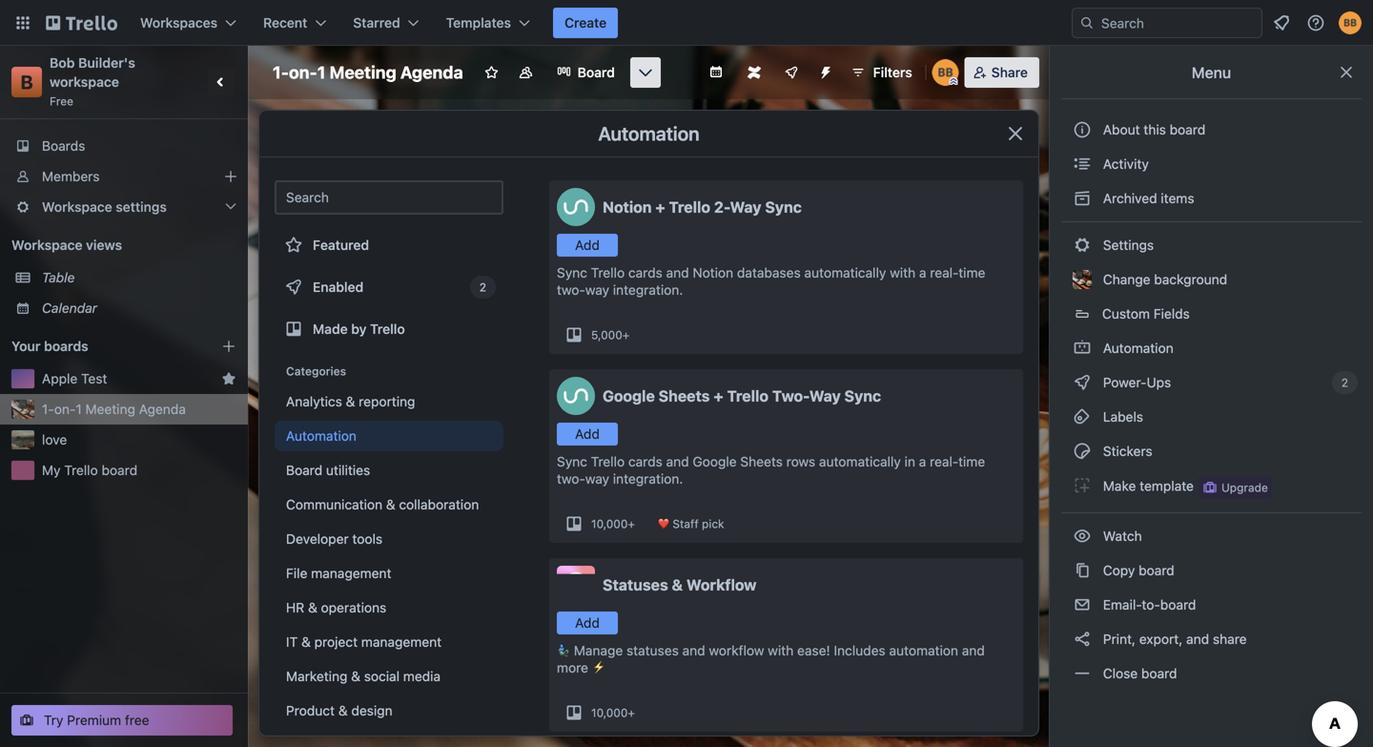 Task type: describe. For each thing, give the bounding box(es) containing it.
communication & collaboration
[[286, 497, 479, 512]]

labels link
[[1062, 402, 1362, 432]]

1 inside the board name 'text field'
[[317, 62, 326, 83]]

time inside the sync trello cards and google sheets rows automatically in a real-time two-way integration.
[[959, 454, 986, 469]]

sm image for stickers
[[1073, 442, 1092, 461]]

Search field
[[1095, 9, 1262, 37]]

1 vertical spatial 1-on-1 meeting agenda
[[42, 401, 186, 417]]

copy board link
[[1062, 555, 1362, 586]]

close
[[1104, 665, 1138, 681]]

collaboration
[[399, 497, 479, 512]]

two-
[[773, 387, 810, 405]]

sheets inside the sync trello cards and google sheets rows automatically in a real-time two-way integration.
[[741, 454, 783, 469]]

staff
[[673, 517, 699, 530]]

create button
[[553, 8, 618, 38]]

print, export, and share
[[1100, 631, 1248, 647]]

archived
[[1104, 190, 1158, 206]]

marketing & social media link
[[275, 661, 504, 692]]

print, export, and share link
[[1062, 624, 1362, 654]]

power-
[[1104, 374, 1147, 390]]

& for design
[[339, 703, 348, 718]]

share button
[[965, 57, 1040, 88]]

add for notion
[[575, 237, 600, 253]]

databases
[[737, 265, 801, 280]]

workspaces button
[[129, 8, 248, 38]]

try
[[44, 712, 63, 728]]

power ups image
[[784, 65, 799, 80]]

notion inside sync trello cards and notion databases automatically with a real-time two-way integration.
[[693, 265, 734, 280]]

add button for google
[[557, 423, 618, 446]]

export,
[[1140, 631, 1183, 647]]

board for board utilities
[[286, 462, 323, 478]]

stickers link
[[1062, 436, 1362, 467]]

apple test
[[42, 371, 107, 386]]

star or unstar board image
[[484, 65, 500, 80]]

statuses & workflow
[[603, 576, 757, 594]]

5,000 +
[[592, 328, 630, 342]]

upgrade
[[1222, 481, 1269, 494]]

file
[[286, 565, 308, 581]]

activity link
[[1062, 149, 1362, 179]]

analytics
[[286, 394, 342, 409]]

meeting inside the board name 'text field'
[[330, 62, 397, 83]]

this
[[1144, 122, 1167, 137]]

Board name text field
[[263, 57, 473, 88]]

automatically inside sync trello cards and notion databases automatically with a real-time two-way integration.
[[805, 265, 887, 280]]

workspace navigation collapse icon image
[[208, 69, 235, 95]]

builder's
[[78, 55, 135, 71]]

featured
[[313, 237, 369, 253]]

to-
[[1142, 597, 1161, 613]]

apple test link
[[42, 369, 214, 388]]

1- inside the board name 'text field'
[[273, 62, 289, 83]]

and right the automation
[[962, 643, 985, 658]]

my trello board link
[[42, 461, 237, 480]]

0 vertical spatial automation link
[[1062, 333, 1362, 363]]

boards
[[42, 138, 85, 154]]

file management
[[286, 565, 392, 581]]

filters
[[874, 64, 913, 80]]

developer tools link
[[275, 524, 504, 554]]

integration. inside the sync trello cards and google sheets rows automatically in a real-time two-way integration.
[[613, 471, 683, 487]]

love link
[[42, 430, 237, 449]]

real- inside sync trello cards and notion databases automatically with a real-time two-way integration.
[[931, 265, 959, 280]]

add button for notion
[[557, 234, 618, 257]]

add board image
[[221, 339, 237, 354]]

statuses
[[627, 643, 679, 658]]

starred button
[[342, 8, 431, 38]]

tools
[[352, 531, 383, 547]]

🧞‍♂️
[[557, 643, 571, 658]]

statuses
[[603, 576, 669, 594]]

bob
[[50, 55, 75, 71]]

settings link
[[1062, 230, 1362, 260]]

archived items link
[[1062, 183, 1362, 214]]

and for workflow
[[683, 643, 706, 658]]

workflow
[[709, 643, 765, 658]]

⚡️
[[592, 660, 606, 675]]

developer tools
[[286, 531, 383, 547]]

automatically inside the sync trello cards and google sheets rows automatically in a real-time two-way integration.
[[819, 454, 901, 469]]

Search text field
[[275, 180, 504, 215]]

❤️ staff pick
[[658, 517, 725, 530]]

board for this
[[1170, 122, 1206, 137]]

free
[[125, 712, 149, 728]]

and for trello
[[666, 265, 689, 280]]

templates button
[[435, 8, 542, 38]]

apple
[[42, 371, 78, 386]]

automation
[[890, 643, 959, 658]]

made by trello link
[[275, 310, 504, 348]]

sync inside sync trello cards and notion databases automatically with a real-time two-way integration.
[[557, 265, 588, 280]]

members link
[[0, 161, 248, 192]]

and for +
[[666, 454, 689, 469]]

& for social
[[351, 668, 361, 684]]

hr
[[286, 600, 305, 615]]

& for workflow
[[672, 576, 683, 594]]

& for project
[[302, 634, 311, 650]]

create
[[565, 15, 607, 31]]

bob builder (bobbuilder40) image inside primary element
[[1339, 11, 1362, 34]]

email-to-board
[[1100, 597, 1197, 613]]

0 horizontal spatial automation
[[286, 428, 357, 444]]

it & project management link
[[275, 627, 504, 657]]

integration. inside sync trello cards and notion databases automatically with a real-time two-way integration.
[[613, 282, 683, 298]]

this member is an admin of this board. image
[[950, 77, 959, 86]]

a inside sync trello cards and notion databases automatically with a real-time two-way integration.
[[920, 265, 927, 280]]

calendar
[[42, 300, 97, 316]]

members
[[42, 168, 100, 184]]

product
[[286, 703, 335, 718]]

board down export,
[[1142, 665, 1178, 681]]

custom fields button
[[1062, 299, 1362, 329]]

sm image for print, export, and share
[[1073, 630, 1092, 649]]

two- inside the sync trello cards and google sheets rows automatically in a real-time two-way integration.
[[557, 471, 586, 487]]

search image
[[1080, 15, 1095, 31]]

automation image
[[811, 57, 837, 84]]

file management link
[[275, 558, 504, 589]]

social
[[364, 668, 400, 684]]

board for trello
[[102, 462, 137, 478]]

confluence icon image
[[748, 66, 761, 79]]

0 horizontal spatial bob builder (bobbuilder40) image
[[933, 59, 959, 86]]

on- inside the board name 'text field'
[[289, 62, 317, 83]]

share
[[992, 64, 1028, 80]]

email-
[[1104, 597, 1142, 613]]

sm image for archived items
[[1073, 189, 1092, 208]]

add button for statuses
[[557, 612, 618, 634]]

views
[[86, 237, 122, 253]]

calendar link
[[42, 299, 237, 318]]

hr & operations link
[[275, 592, 504, 623]]

on- inside 1-on-1 meeting agenda link
[[54, 401, 76, 417]]

1 vertical spatial management
[[361, 634, 442, 650]]

sync trello cards and notion databases automatically with a real-time two-way integration.
[[557, 265, 986, 298]]

custom
[[1103, 306, 1151, 322]]

featured link
[[275, 226, 504, 264]]

analytics & reporting link
[[275, 386, 504, 417]]

workflow
[[687, 576, 757, 594]]

trello inside "link"
[[64, 462, 98, 478]]

0 horizontal spatial google
[[603, 387, 655, 405]]

ease!
[[798, 643, 831, 658]]

sm image for settings
[[1073, 236, 1092, 255]]

categories
[[286, 364, 346, 378]]

workspace
[[50, 74, 119, 90]]

0 horizontal spatial 1
[[76, 401, 82, 417]]

board up 'to-'
[[1139, 562, 1175, 578]]

2 10,000 + from the top
[[592, 706, 635, 719]]

add for statuses
[[575, 615, 600, 631]]

b link
[[11, 67, 42, 97]]

2-
[[714, 198, 730, 216]]

& for collaboration
[[386, 497, 396, 512]]

customize views image
[[636, 63, 655, 82]]

your boards with 4 items element
[[11, 335, 193, 358]]

workspaces
[[140, 15, 218, 31]]

1 vertical spatial meeting
[[85, 401, 135, 417]]



Task type: locate. For each thing, give the bounding box(es) containing it.
your boards
[[11, 338, 88, 354]]

sm image for email-to-board
[[1073, 595, 1092, 614]]

sm image inside archived items link
[[1073, 189, 1092, 208]]

workspace up 'table'
[[11, 237, 83, 253]]

sm image
[[1073, 155, 1092, 174], [1073, 236, 1092, 255], [1073, 339, 1092, 358], [1073, 407, 1092, 426], [1073, 442, 1092, 461], [1073, 476, 1092, 495], [1073, 595, 1092, 614]]

1 vertical spatial agenda
[[139, 401, 186, 417]]

1 vertical spatial 2
[[1342, 376, 1349, 389]]

2 integration. from the top
[[613, 471, 683, 487]]

and right statuses
[[683, 643, 706, 658]]

2 10,000 from the top
[[592, 706, 628, 719]]

sm image
[[1073, 189, 1092, 208], [1073, 373, 1092, 392], [1073, 527, 1092, 546], [1073, 561, 1092, 580], [1073, 630, 1092, 649], [1073, 664, 1092, 683]]

2 way from the top
[[586, 471, 610, 487]]

integration. up ❤️
[[613, 471, 683, 487]]

0 vertical spatial agenda
[[401, 62, 463, 83]]

0 vertical spatial cards
[[629, 265, 663, 280]]

time
[[959, 265, 986, 280], [959, 454, 986, 469]]

on- down 'apple'
[[54, 401, 76, 417]]

& for reporting
[[346, 394, 355, 409]]

close board link
[[1062, 658, 1362, 689]]

board utilities link
[[275, 455, 504, 486]]

1 horizontal spatial 1-on-1 meeting agenda
[[273, 62, 463, 83]]

try premium free button
[[11, 705, 233, 736]]

copy board
[[1100, 562, 1175, 578]]

1 10,000 from the top
[[592, 517, 628, 530]]

communication
[[286, 497, 383, 512]]

workspace down members
[[42, 199, 112, 215]]

& for operations
[[308, 600, 318, 615]]

sm image for automation
[[1073, 339, 1092, 358]]

3 add from the top
[[575, 615, 600, 631]]

templates
[[446, 15, 511, 31]]

1 horizontal spatial google
[[693, 454, 737, 469]]

workspace inside dropdown button
[[42, 199, 112, 215]]

1 down recent popup button
[[317, 62, 326, 83]]

1 horizontal spatial bob builder (bobbuilder40) image
[[1339, 11, 1362, 34]]

1 horizontal spatial board
[[578, 64, 615, 80]]

1 horizontal spatial on-
[[289, 62, 317, 83]]

3 sm image from the top
[[1073, 339, 1092, 358]]

bob builder (bobbuilder40) image right filters
[[933, 59, 959, 86]]

cards for notion
[[629, 265, 663, 280]]

0 horizontal spatial automation link
[[275, 421, 504, 451]]

add
[[575, 237, 600, 253], [575, 426, 600, 442], [575, 615, 600, 631]]

2 for power-ups
[[1342, 376, 1349, 389]]

google up pick
[[693, 454, 737, 469]]

0 vertical spatial on-
[[289, 62, 317, 83]]

with inside sync trello cards and notion databases automatically with a real-time two-way integration.
[[890, 265, 916, 280]]

in
[[905, 454, 916, 469]]

media
[[403, 668, 441, 684]]

1 vertical spatial 1-
[[42, 401, 54, 417]]

bob builder (bobbuilder40) image
[[1339, 11, 1362, 34], [933, 59, 959, 86]]

board down love link
[[102, 462, 137, 478]]

2 vertical spatial add button
[[557, 612, 618, 634]]

menu
[[1192, 63, 1232, 82]]

1 horizontal spatial notion
[[693, 265, 734, 280]]

1 vertical spatial notion
[[693, 265, 734, 280]]

recent
[[263, 15, 307, 31]]

0 vertical spatial meeting
[[330, 62, 397, 83]]

0 horizontal spatial meeting
[[85, 401, 135, 417]]

back to home image
[[46, 8, 117, 38]]

0 vertical spatial 1-
[[273, 62, 289, 83]]

& right hr
[[308, 600, 318, 615]]

trello inside sync trello cards and notion databases automatically with a real-time two-way integration.
[[591, 265, 625, 280]]

notion left 2-
[[603, 198, 652, 216]]

1 vertical spatial 10,000
[[592, 706, 628, 719]]

2 for enabled
[[480, 280, 487, 294]]

& inside analytics & reporting link
[[346, 394, 355, 409]]

& inside marketing & social media link
[[351, 668, 361, 684]]

0 vertical spatial real-
[[931, 265, 959, 280]]

2 sm image from the top
[[1073, 236, 1092, 255]]

management down hr & operations "link"
[[361, 634, 442, 650]]

agenda left star or unstar board icon
[[401, 62, 463, 83]]

1 way from the top
[[586, 282, 610, 298]]

7 sm image from the top
[[1073, 595, 1092, 614]]

1 horizontal spatial sheets
[[741, 454, 783, 469]]

1 time from the top
[[959, 265, 986, 280]]

0 horizontal spatial sheets
[[659, 387, 710, 405]]

sm image for make template
[[1073, 476, 1092, 495]]

automation link down custom fields button
[[1062, 333, 1362, 363]]

workspace views
[[11, 237, 122, 253]]

trello inside the sync trello cards and google sheets rows automatically in a real-time two-way integration.
[[591, 454, 625, 469]]

workspace visible image
[[519, 65, 534, 80]]

meeting down test
[[85, 401, 135, 417]]

it
[[286, 634, 298, 650]]

and up staff
[[666, 454, 689, 469]]

0 horizontal spatial board
[[286, 462, 323, 478]]

2 add from the top
[[575, 426, 600, 442]]

sm image inside labels link
[[1073, 407, 1092, 426]]

4 sm image from the top
[[1073, 407, 1092, 426]]

meeting
[[330, 62, 397, 83], [85, 401, 135, 417]]

1-on-1 meeting agenda inside the board name 'text field'
[[273, 62, 463, 83]]

1 vertical spatial a
[[919, 454, 927, 469]]

1 vertical spatial board
[[286, 462, 323, 478]]

board right 'this' on the top right of page
[[1170, 122, 1206, 137]]

add button
[[557, 234, 618, 257], [557, 423, 618, 446], [557, 612, 618, 634]]

0 vertical spatial bob builder (bobbuilder40) image
[[1339, 11, 1362, 34]]

1 integration. from the top
[[613, 282, 683, 298]]

way
[[730, 198, 762, 216], [810, 387, 841, 405]]

boards link
[[0, 131, 248, 161]]

0 horizontal spatial 1-
[[42, 401, 54, 417]]

automatically left the in at the bottom right of page
[[819, 454, 901, 469]]

sm image left watch
[[1073, 527, 1092, 546]]

1 horizontal spatial meeting
[[330, 62, 397, 83]]

2 sm image from the top
[[1073, 373, 1092, 392]]

cards up 5,000 +
[[629, 265, 663, 280]]

sm image inside copy board link
[[1073, 561, 1092, 580]]

1 sm image from the top
[[1073, 155, 1092, 174]]

1 add from the top
[[575, 237, 600, 253]]

0 vertical spatial add button
[[557, 234, 618, 257]]

1 vertical spatial sheets
[[741, 454, 783, 469]]

1 vertical spatial automatically
[[819, 454, 901, 469]]

0 vertical spatial time
[[959, 265, 986, 280]]

& down board utilities link
[[386, 497, 396, 512]]

make
[[1104, 478, 1137, 494]]

0 vertical spatial with
[[890, 265, 916, 280]]

agenda up love link
[[139, 401, 186, 417]]

automation link
[[1062, 333, 1362, 363], [275, 421, 504, 451]]

board for board
[[578, 64, 615, 80]]

1 vertical spatial 1
[[76, 401, 82, 417]]

0 vertical spatial automatically
[[805, 265, 887, 280]]

1 horizontal spatial 1-
[[273, 62, 289, 83]]

0 notifications image
[[1271, 11, 1294, 34]]

10,000 + down ⚡️
[[592, 706, 635, 719]]

includes
[[834, 643, 886, 658]]

agenda inside 1-on-1 meeting agenda link
[[139, 401, 186, 417]]

6 sm image from the top
[[1073, 476, 1092, 495]]

1 vertical spatial two-
[[557, 471, 586, 487]]

and
[[666, 265, 689, 280], [666, 454, 689, 469], [1187, 631, 1210, 647], [683, 643, 706, 658], [962, 643, 985, 658]]

1- up love
[[42, 401, 54, 417]]

change background
[[1100, 271, 1228, 287]]

on- down recent popup button
[[289, 62, 317, 83]]

and down notion + trello 2-way sync
[[666, 265, 689, 280]]

starred icon image
[[221, 371, 237, 386]]

template
[[1140, 478, 1194, 494]]

10,000 + left ❤️
[[592, 517, 635, 530]]

on-
[[289, 62, 317, 83], [54, 401, 76, 417]]

sm image for close board
[[1073, 664, 1092, 683]]

a
[[920, 265, 927, 280], [919, 454, 927, 469]]

&
[[346, 394, 355, 409], [386, 497, 396, 512], [672, 576, 683, 594], [308, 600, 318, 615], [302, 634, 311, 650], [351, 668, 361, 684], [339, 703, 348, 718]]

automation up power-ups
[[1100, 340, 1174, 356]]

1 vertical spatial time
[[959, 454, 986, 469]]

5 sm image from the top
[[1073, 442, 1092, 461]]

board left utilities
[[286, 462, 323, 478]]

free
[[50, 94, 73, 108]]

sm image for activity
[[1073, 155, 1092, 174]]

1
[[317, 62, 326, 83], [76, 401, 82, 417]]

3 sm image from the top
[[1073, 527, 1092, 546]]

and inside the sync trello cards and google sheets rows automatically in a real-time two-way integration.
[[666, 454, 689, 469]]

agenda
[[401, 62, 463, 83], [139, 401, 186, 417]]

1 10,000 + from the top
[[592, 517, 635, 530]]

fields
[[1154, 306, 1190, 322]]

meeting down starred
[[330, 62, 397, 83]]

& inside it & project management link
[[302, 634, 311, 650]]

1 real- from the top
[[931, 265, 959, 280]]

with inside 🧞‍♂️ manage statuses and workflow with ease! includes automation and more ⚡️
[[768, 643, 794, 658]]

sm image left 'copy'
[[1073, 561, 1092, 580]]

1- down recent
[[273, 62, 289, 83]]

sync trello cards and google sheets rows automatically in a real-time two-way integration.
[[557, 454, 986, 487]]

filters button
[[845, 57, 918, 88]]

boards
[[44, 338, 88, 354]]

2 add button from the top
[[557, 423, 618, 446]]

board
[[578, 64, 615, 80], [286, 462, 323, 478]]

& inside communication & collaboration link
[[386, 497, 396, 512]]

design
[[352, 703, 393, 718]]

sm image inside activity link
[[1073, 155, 1092, 174]]

1 vertical spatial with
[[768, 643, 794, 658]]

1 horizontal spatial with
[[890, 265, 916, 280]]

1 two- from the top
[[557, 282, 586, 298]]

1 horizontal spatial agenda
[[401, 62, 463, 83]]

5 sm image from the top
[[1073, 630, 1092, 649]]

& right statuses
[[672, 576, 683, 594]]

0 vertical spatial a
[[920, 265, 927, 280]]

automation
[[599, 122, 700, 145], [1100, 340, 1174, 356], [286, 428, 357, 444]]

0 vertical spatial automation
[[599, 122, 700, 145]]

archived items
[[1100, 190, 1195, 206]]

sm image inside print, export, and share link
[[1073, 630, 1092, 649]]

developer
[[286, 531, 349, 547]]

0 vertical spatial 1-on-1 meeting agenda
[[273, 62, 463, 83]]

2 time from the top
[[959, 454, 986, 469]]

1 vertical spatial workspace
[[11, 237, 83, 253]]

sm image for watch
[[1073, 527, 1092, 546]]

google sheets + trello two-way sync
[[603, 387, 882, 405]]

0 vertical spatial workspace
[[42, 199, 112, 215]]

3 add button from the top
[[557, 612, 618, 634]]

background
[[1155, 271, 1228, 287]]

0 horizontal spatial agenda
[[139, 401, 186, 417]]

premium
[[67, 712, 121, 728]]

calendar power-up image
[[709, 64, 724, 79]]

board for to-
[[1161, 597, 1197, 613]]

sm image left print,
[[1073, 630, 1092, 649]]

1 a from the top
[[920, 265, 927, 280]]

made by trello
[[313, 321, 405, 337]]

google down 5,000 +
[[603, 387, 655, 405]]

1 add button from the top
[[557, 234, 618, 257]]

and left "share"
[[1187, 631, 1210, 647]]

0 vertical spatial two-
[[557, 282, 586, 298]]

4 sm image from the top
[[1073, 561, 1092, 580]]

watch link
[[1062, 521, 1362, 551]]

change
[[1104, 271, 1151, 287]]

0 vertical spatial add
[[575, 237, 600, 253]]

1 vertical spatial add
[[575, 426, 600, 442]]

& right analytics
[[346, 394, 355, 409]]

0 vertical spatial management
[[311, 565, 392, 581]]

sm image for copy board
[[1073, 561, 1092, 580]]

open information menu image
[[1307, 13, 1326, 32]]

a inside the sync trello cards and google sheets rows automatically in a real-time two-way integration.
[[919, 454, 927, 469]]

sm image left the power-
[[1073, 373, 1092, 392]]

2 horizontal spatial automation
[[1100, 340, 1174, 356]]

automation link down analytics & reporting link
[[275, 421, 504, 451]]

love
[[42, 432, 67, 447]]

management up operations on the bottom
[[311, 565, 392, 581]]

1 vertical spatial on-
[[54, 401, 76, 417]]

1 sm image from the top
[[1073, 189, 1092, 208]]

1 vertical spatial real-
[[930, 454, 959, 469]]

1-on-1 meeting agenda down apple test link on the left
[[42, 401, 186, 417]]

2 a from the top
[[919, 454, 927, 469]]

print,
[[1104, 631, 1136, 647]]

0 vertical spatial integration.
[[613, 282, 683, 298]]

time inside sync trello cards and notion databases automatically with a real-time two-way integration.
[[959, 265, 986, 280]]

workspace for workspace settings
[[42, 199, 112, 215]]

analytics & reporting
[[286, 394, 416, 409]]

google inside the sync trello cards and google sheets rows automatically in a real-time two-way integration.
[[693, 454, 737, 469]]

0 vertical spatial notion
[[603, 198, 652, 216]]

1 horizontal spatial automation link
[[1062, 333, 1362, 363]]

it & project management
[[286, 634, 442, 650]]

board up print, export, and share
[[1161, 597, 1197, 613]]

primary element
[[0, 0, 1374, 46]]

way inside sync trello cards and notion databases automatically with a real-time two-way integration.
[[586, 282, 610, 298]]

cards up ❤️
[[629, 454, 663, 469]]

2 cards from the top
[[629, 454, 663, 469]]

two- inside sync trello cards and notion databases automatically with a real-time two-way integration.
[[557, 282, 586, 298]]

trello
[[669, 198, 711, 216], [591, 265, 625, 280], [370, 321, 405, 337], [727, 387, 769, 405], [591, 454, 625, 469], [64, 462, 98, 478]]

6 sm image from the top
[[1073, 664, 1092, 683]]

integration. up 5,000 +
[[613, 282, 683, 298]]

10,000 +
[[592, 517, 635, 530], [592, 706, 635, 719]]

agenda inside the board name 'text field'
[[401, 62, 463, 83]]

& right it
[[302, 634, 311, 650]]

sm image inside close board link
[[1073, 664, 1092, 683]]

0 vertical spatial 10,000 +
[[592, 517, 635, 530]]

0 horizontal spatial 2
[[480, 280, 487, 294]]

sm image inside stickers link
[[1073, 442, 1092, 461]]

5,000
[[592, 328, 623, 342]]

integration.
[[613, 282, 683, 298], [613, 471, 683, 487]]

stickers
[[1100, 443, 1153, 459]]

1 vertical spatial bob builder (bobbuilder40) image
[[933, 59, 959, 86]]

10,000 left ❤️
[[592, 517, 628, 530]]

utilities
[[326, 462, 370, 478]]

cards for google
[[629, 454, 663, 469]]

automation up the board utilities
[[286, 428, 357, 444]]

workspace for workspace views
[[11, 237, 83, 253]]

sm image left close
[[1073, 664, 1092, 683]]

board link
[[545, 57, 627, 88]]

cards inside the sync trello cards and google sheets rows automatically in a real-time two-way integration.
[[629, 454, 663, 469]]

1 vertical spatial way
[[586, 471, 610, 487]]

settings
[[116, 199, 167, 215]]

automatically right databases
[[805, 265, 887, 280]]

real- inside the sync trello cards and google sheets rows automatically in a real-time two-way integration.
[[930, 454, 959, 469]]

1 down the apple test
[[76, 401, 82, 417]]

0 vertical spatial way
[[730, 198, 762, 216]]

0 horizontal spatial notion
[[603, 198, 652, 216]]

0 horizontal spatial with
[[768, 643, 794, 658]]

1 vertical spatial cards
[[629, 454, 663, 469]]

1-on-1 meeting agenda down starred
[[273, 62, 463, 83]]

automation down customize views icon
[[599, 122, 700, 145]]

marketing
[[286, 668, 348, 684]]

0 vertical spatial way
[[586, 282, 610, 298]]

sm image inside settings link
[[1073, 236, 1092, 255]]

sync inside the sync trello cards and google sheets rows automatically in a real-time two-way integration.
[[557, 454, 588, 469]]

1 vertical spatial add button
[[557, 423, 618, 446]]

your
[[11, 338, 41, 354]]

1 vertical spatial integration.
[[613, 471, 683, 487]]

0 horizontal spatial way
[[730, 198, 762, 216]]

notion left databases
[[693, 265, 734, 280]]

1 horizontal spatial 2
[[1342, 376, 1349, 389]]

0 vertical spatial google
[[603, 387, 655, 405]]

0 vertical spatial 2
[[480, 280, 487, 294]]

0 vertical spatial 10,000
[[592, 517, 628, 530]]

1 vertical spatial google
[[693, 454, 737, 469]]

power-ups
[[1100, 374, 1175, 390]]

way up rows
[[810, 387, 841, 405]]

sm image left the archived at the top right
[[1073, 189, 1092, 208]]

0 horizontal spatial on-
[[54, 401, 76, 417]]

2 vertical spatial add
[[575, 615, 600, 631]]

sm image inside the email-to-board link
[[1073, 595, 1092, 614]]

way inside the sync trello cards and google sheets rows automatically in a real-time two-way integration.
[[586, 471, 610, 487]]

cards inside sync trello cards and notion databases automatically with a real-time two-way integration.
[[629, 265, 663, 280]]

sm image inside watch link
[[1073, 527, 1092, 546]]

add for google
[[575, 426, 600, 442]]

way up databases
[[730, 198, 762, 216]]

board inside button
[[1170, 122, 1206, 137]]

1 horizontal spatial automation
[[599, 122, 700, 145]]

items
[[1161, 190, 1195, 206]]

1 cards from the top
[[629, 265, 663, 280]]

0 vertical spatial 1
[[317, 62, 326, 83]]

0 horizontal spatial 1-on-1 meeting agenda
[[42, 401, 186, 417]]

notion + trello 2-way sync
[[603, 198, 802, 216]]

sm image for labels
[[1073, 407, 1092, 426]]

1 horizontal spatial 1
[[317, 62, 326, 83]]

rows
[[787, 454, 816, 469]]

automatically
[[805, 265, 887, 280], [819, 454, 901, 469]]

10,000 down ⚡️
[[592, 706, 628, 719]]

workspace settings button
[[0, 192, 248, 222]]

google
[[603, 387, 655, 405], [693, 454, 737, 469]]

1 vertical spatial automation
[[1100, 340, 1174, 356]]

& inside hr & operations "link"
[[308, 600, 318, 615]]

& left design
[[339, 703, 348, 718]]

pick
[[702, 517, 725, 530]]

0 vertical spatial board
[[578, 64, 615, 80]]

about
[[1104, 122, 1141, 137]]

0 vertical spatial sheets
[[659, 387, 710, 405]]

1 vertical spatial 10,000 +
[[592, 706, 635, 719]]

& inside product & design link
[[339, 703, 348, 718]]

2 vertical spatial automation
[[286, 428, 357, 444]]

product & design link
[[275, 696, 504, 726]]

2 real- from the top
[[930, 454, 959, 469]]

1-on-1 meeting agenda
[[273, 62, 463, 83], [42, 401, 186, 417]]

board left customize views icon
[[578, 64, 615, 80]]

and inside sync trello cards and notion databases automatically with a real-time two-way integration.
[[666, 265, 689, 280]]

1 horizontal spatial way
[[810, 387, 841, 405]]

board inside "link"
[[102, 462, 137, 478]]

sm image for power-ups
[[1073, 373, 1092, 392]]

1 vertical spatial automation link
[[275, 421, 504, 451]]

1 vertical spatial way
[[810, 387, 841, 405]]

bob builder (bobbuilder40) image right open information menu image
[[1339, 11, 1362, 34]]

& left 'social'
[[351, 668, 361, 684]]

2 two- from the top
[[557, 471, 586, 487]]



Task type: vqa. For each thing, say whether or not it's contained in the screenshot.
sm image associated with Activity
yes



